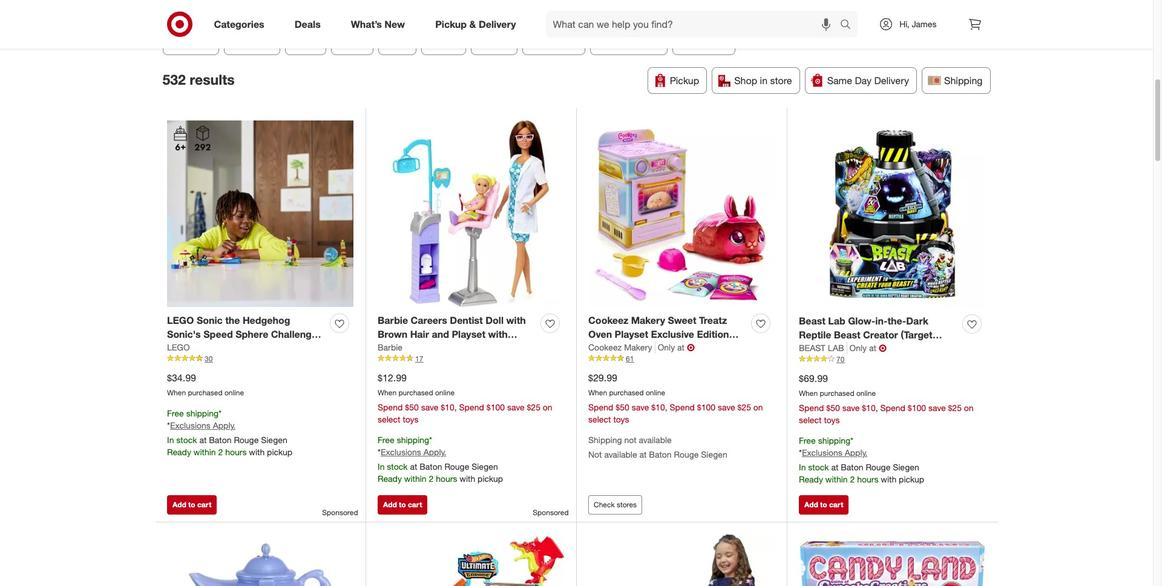 Task type: describe. For each thing, give the bounding box(es) containing it.
beast lab only at ¬
[[799, 342, 887, 354]]

to for $34.99
[[188, 500, 195, 509]]

select for $69.99
[[799, 415, 822, 425]]

check
[[594, 500, 615, 509]]

30
[[205, 354, 213, 363]]

what's new link
[[341, 11, 420, 38]]

1 horizontal spatial available
[[639, 435, 672, 445]]

$69.99 when purchased online spend $50 save $10, spend $100 save $25 on select toys
[[799, 372, 974, 425]]

sonic
[[197, 314, 223, 326]]

2 horizontal spatial in
[[799, 462, 806, 473]]

$50 for $12.99
[[405, 402, 419, 412]]

purchased for $12.99
[[399, 388, 433, 397]]

stores
[[617, 500, 637, 509]]

doll
[[486, 314, 504, 326]]

deals link
[[284, 11, 336, 38]]

hair
[[410, 328, 429, 340]]

$25 for barbie careers dentist doll with brown hair and playset with accessories
[[527, 402, 541, 412]]

pickup for pickup
[[670, 75, 700, 87]]

pickup button
[[648, 67, 707, 94]]

cookeez for cookeez makery only at ¬
[[589, 342, 622, 352]]

2 horizontal spatial hours
[[858, 474, 879, 485]]

shop
[[735, 75, 758, 87]]

cookeez for cookeez makery sweet treatz oven playset exclusive edition (target exclusive)
[[589, 314, 629, 326]]

rouge inside shipping not available not available at baton rouge siegen
[[674, 450, 699, 460]]

toys for $69.99
[[824, 415, 840, 425]]

add to cart button for $34.99
[[167, 495, 217, 515]]

61 link
[[589, 354, 775, 364]]

¬ for edition
[[687, 341, 695, 354]]

makery for only
[[624, 342, 653, 352]]

fpo/apo
[[683, 36, 725, 48]]

$34.99
[[167, 372, 196, 384]]

cookeez makery sweet treatz oven playset exclusive edition (target exclusive) link
[[589, 314, 747, 354]]

the
[[225, 314, 240, 326]]

sphere
[[236, 328, 268, 340]]

$69.99
[[799, 372, 828, 384]]

when for $29.99
[[589, 388, 607, 397]]

online for $12.99
[[435, 388, 455, 397]]

playset for and
[[452, 328, 486, 340]]

2 horizontal spatial exclusions
[[802, 448, 843, 458]]

character
[[533, 36, 575, 48]]

to for $69.99
[[821, 500, 828, 509]]

filter
[[189, 36, 210, 48]]

30 link
[[167, 354, 354, 364]]

hi, james
[[900, 19, 937, 29]]

rating
[[629, 36, 657, 48]]

2 horizontal spatial stock
[[809, 462, 829, 473]]

in for $34.99
[[167, 435, 174, 445]]

toys for $29.99
[[614, 414, 629, 424]]

in
[[760, 75, 768, 87]]

&
[[470, 18, 476, 30]]

reptile
[[799, 329, 832, 341]]

spend down $29.99
[[589, 402, 614, 412]]

add to cart button for $12.99
[[378, 495, 428, 515]]

exclusions apply. button for $12.99
[[381, 447, 446, 459]]

new
[[385, 18, 405, 30]]

add to cart for $69.99
[[805, 500, 844, 509]]

532
[[163, 71, 186, 88]]

pickup for $12.99
[[478, 474, 503, 484]]

barbie careers dentist doll with brown hair and playset with accessories link
[[378, 314, 536, 354]]

categories
[[214, 18, 264, 30]]

guest
[[601, 36, 627, 48]]

on for cookeez makery sweet treatz oven playset exclusive edition (target exclusive)
[[754, 402, 763, 412]]

not
[[589, 450, 602, 460]]

76990
[[204, 342, 230, 354]]

pickup & delivery link
[[425, 11, 531, 38]]

$12.99 when purchased online spend $50 save $10, spend $100 save $25 on select toys
[[378, 372, 553, 424]]

cart for $34.99
[[197, 500, 212, 509]]

creator
[[864, 329, 899, 341]]

barbie for barbie careers dentist doll with brown hair and playset with accessories
[[378, 314, 408, 326]]

careers
[[411, 314, 447, 326]]

to for $12.99
[[399, 500, 406, 509]]

check stores button
[[589, 495, 643, 515]]

hedgehog
[[243, 314, 290, 326]]

2 horizontal spatial free
[[799, 435, 816, 445]]

search
[[835, 19, 864, 31]]

$34.99 when purchased online
[[167, 372, 244, 397]]

purchased for $34.99
[[188, 388, 223, 397]]

guest rating button
[[590, 29, 668, 55]]

same day delivery button
[[805, 67, 917, 94]]

check stores
[[594, 500, 637, 509]]

dentist
[[450, 314, 483, 326]]

exclusions apply. button for $34.99
[[170, 420, 236, 432]]

delivery for same day delivery
[[875, 75, 910, 87]]

lab
[[829, 315, 846, 327]]

1 vertical spatial beast
[[834, 329, 861, 341]]

$10, for $69.99
[[862, 402, 878, 413]]

spend down $69.99
[[799, 402, 824, 413]]

stock for $12.99
[[387, 462, 408, 472]]

lego for lego
[[167, 342, 190, 352]]

2 horizontal spatial ready
[[799, 474, 824, 485]]

cookeez makery only at ¬
[[589, 341, 695, 354]]

shipping for $34.99
[[186, 408, 219, 418]]

2 horizontal spatial within
[[826, 474, 848, 485]]

beast lab link
[[799, 342, 848, 354]]

barbie careers dentist doll with brown hair and playset with accessories
[[378, 314, 526, 354]]

shipping for shipping not available not available at baton rouge siegen
[[589, 435, 622, 445]]

speed
[[204, 328, 233, 340]]

$29.99 when purchased online spend $50 save $10, spend $100 save $25 on select toys
[[589, 372, 763, 424]]

purchased for $69.99
[[820, 389, 855, 398]]

fpo/apo button
[[672, 29, 735, 55]]

$50 for $29.99
[[616, 402, 630, 412]]

2 horizontal spatial exclusions apply. button
[[802, 447, 868, 459]]

playset inside cookeez makery sweet treatz oven playset exclusive edition (target exclusive)
[[615, 328, 649, 340]]

70
[[837, 355, 845, 364]]

apply. for $34.99
[[213, 421, 236, 431]]

oven
[[589, 328, 612, 340]]

spend up shipping not available not available at baton rouge siegen
[[670, 402, 695, 412]]

beast
[[799, 343, 826, 353]]

hours for $12.99
[[436, 474, 457, 484]]

0 vertical spatial beast
[[799, 315, 826, 327]]

lego link
[[167, 341, 190, 354]]

makery for sweet
[[632, 314, 666, 326]]

search button
[[835, 11, 864, 40]]

treatz
[[699, 314, 728, 326]]

add for $69.99
[[805, 500, 819, 509]]

baton inside shipping not available not available at baton rouge siegen
[[649, 450, 672, 460]]

61
[[626, 354, 634, 363]]

and
[[432, 328, 449, 340]]

What can we help you find? suggestions appear below search field
[[546, 11, 844, 38]]

ready for $34.99
[[167, 447, 191, 457]]

shop in store button
[[712, 67, 800, 94]]



Task type: vqa. For each thing, say whether or not it's contained in the screenshot.
party! at top left
no



Task type: locate. For each thing, give the bounding box(es) containing it.
online down 30 link
[[225, 388, 244, 397]]

1 cookeez from the top
[[589, 314, 629, 326]]

toys up not
[[614, 414, 629, 424]]

hours
[[225, 447, 247, 457], [436, 474, 457, 484], [858, 474, 879, 485]]

0 horizontal spatial in
[[167, 435, 174, 445]]

with
[[507, 314, 526, 326], [488, 328, 508, 340], [249, 447, 265, 457], [460, 474, 476, 484], [881, 474, 897, 485]]

online for $69.99
[[857, 389, 876, 398]]

online inside $12.99 when purchased online spend $50 save $10, spend $100 save $25 on select toys
[[435, 388, 455, 397]]

0 vertical spatial pickup
[[436, 18, 467, 30]]

spend
[[378, 402, 403, 412], [459, 402, 484, 412], [589, 402, 614, 412], [670, 402, 695, 412], [799, 402, 824, 413], [881, 402, 906, 413]]

$25 for beast lab glow-in-the-dark reptile beast creator (target exclusive)
[[949, 402, 962, 413]]

0 horizontal spatial toys
[[403, 414, 419, 424]]

playset
[[452, 328, 486, 340], [615, 328, 649, 340], [167, 342, 201, 354]]

2 horizontal spatial add
[[805, 500, 819, 509]]

challenge
[[271, 328, 317, 340]]

shipping for shipping
[[945, 75, 983, 87]]

cookeez makery sweet treatz oven playset exclusive edition (target exclusive)
[[589, 314, 729, 354]]

hours for $34.99
[[225, 447, 247, 457]]

0 horizontal spatial $50
[[405, 402, 419, 412]]

when for $12.99
[[378, 388, 397, 397]]

ready
[[167, 447, 191, 457], [378, 474, 402, 484], [799, 474, 824, 485]]

1 horizontal spatial hours
[[436, 474, 457, 484]]

1 barbie from the top
[[378, 314, 408, 326]]

0 vertical spatial lego
[[167, 314, 194, 326]]

barbie
[[378, 314, 408, 326], [378, 342, 403, 352]]

$100 for barbie careers dentist doll with brown hair and playset with accessories
[[487, 402, 505, 412]]

0 horizontal spatial $25
[[527, 402, 541, 412]]

when for $34.99
[[167, 388, 186, 397]]

purchased down $12.99
[[399, 388, 433, 397]]

1 horizontal spatial toys
[[614, 414, 629, 424]]

1 horizontal spatial 2
[[429, 474, 434, 484]]

deals
[[295, 18, 321, 30]]

2 horizontal spatial $50
[[827, 402, 840, 413]]

1 horizontal spatial $10,
[[652, 402, 668, 412]]

lego sonic the hedgehog sonic's speed sphere challenge playset 76990 link
[[167, 314, 325, 354]]

on inside $69.99 when purchased online spend $50 save $10, spend $100 save $25 on select toys
[[965, 402, 974, 413]]

siegen inside shipping not available not available at baton rouge siegen
[[701, 450, 728, 460]]

free for $12.99
[[378, 435, 395, 445]]

1 horizontal spatial only
[[850, 343, 867, 353]]

(target down oven
[[589, 342, 620, 354]]

2 to from the left
[[399, 500, 406, 509]]

in for $12.99
[[378, 462, 385, 472]]

0 horizontal spatial add
[[173, 500, 186, 509]]

pickup & delivery
[[436, 18, 516, 30]]

2 horizontal spatial on
[[965, 402, 974, 413]]

pickup left "&"
[[436, 18, 467, 30]]

2 barbie from the top
[[378, 342, 403, 352]]

3 cart from the left
[[830, 500, 844, 509]]

1 horizontal spatial ready
[[378, 474, 402, 484]]

when down $29.99
[[589, 388, 607, 397]]

0 horizontal spatial beast
[[799, 315, 826, 327]]

exclusive) inside cookeez makery sweet treatz oven playset exclusive edition (target exclusive)
[[623, 342, 669, 354]]

online for $29.99
[[646, 388, 666, 397]]

0 horizontal spatial ready
[[167, 447, 191, 457]]

sonic's
[[167, 328, 201, 340]]

0 horizontal spatial exclusions
[[170, 421, 211, 431]]

shipping
[[945, 75, 983, 87], [589, 435, 622, 445]]

¬ down creator
[[879, 342, 887, 354]]

only inside cookeez makery only at ¬
[[658, 342, 675, 352]]

toys down $12.99
[[403, 414, 419, 424]]

(target down dark
[[901, 329, 933, 341]]

cookeez makery sweet treatz oven playset exclusive edition (target exclusive) image
[[589, 120, 775, 307], [589, 120, 775, 307]]

when inside $34.99 when purchased online
[[167, 388, 186, 397]]

1 horizontal spatial cart
[[408, 500, 422, 509]]

on inside $29.99 when purchased online spend $50 save $10, spend $100 save $25 on select toys
[[754, 402, 763, 412]]

cookeez down oven
[[589, 342, 622, 352]]

0 horizontal spatial apply.
[[213, 421, 236, 431]]

$100 for cookeez makery sweet treatz oven playset exclusive edition (target exclusive)
[[697, 402, 716, 412]]

only down exclusive
[[658, 342, 675, 352]]

0 horizontal spatial $10,
[[441, 402, 457, 412]]

makery inside cookeez makery sweet treatz oven playset exclusive edition (target exclusive)
[[632, 314, 666, 326]]

1 horizontal spatial $50
[[616, 402, 630, 412]]

2 horizontal spatial apply.
[[845, 448, 868, 458]]

1 horizontal spatial shipping
[[945, 75, 983, 87]]

$25 for cookeez makery sweet treatz oven playset exclusive edition (target exclusive)
[[738, 402, 751, 412]]

0 horizontal spatial only
[[658, 342, 675, 352]]

2 add to cart button from the left
[[378, 495, 428, 515]]

add to cart for $12.99
[[383, 500, 422, 509]]

70 link
[[799, 354, 986, 365]]

2 add to cart from the left
[[383, 500, 422, 509]]

1 horizontal spatial $25
[[738, 402, 751, 412]]

0 horizontal spatial select
[[378, 414, 401, 424]]

2 lego from the top
[[167, 342, 190, 352]]

day
[[855, 75, 872, 87]]

0 vertical spatial (target
[[901, 329, 933, 341]]

1 horizontal spatial add
[[383, 500, 397, 509]]

purchased inside $34.99 when purchased online
[[188, 388, 223, 397]]

$10, inside $69.99 when purchased online spend $50 save $10, spend $100 save $25 on select toys
[[862, 402, 878, 413]]

2 horizontal spatial add to cart button
[[799, 495, 849, 515]]

ready for $12.99
[[378, 474, 402, 484]]

glow-
[[849, 315, 876, 327]]

when for $69.99
[[799, 389, 818, 398]]

pickup
[[436, 18, 467, 30], [670, 75, 700, 87]]

free shipping * * exclusions apply. in stock at  baton rouge siegen ready within 2 hours with pickup for $12.99
[[378, 435, 503, 484]]

$100 inside $69.99 when purchased online spend $50 save $10, spend $100 save $25 on select toys
[[908, 402, 927, 413]]

select inside $12.99 when purchased online spend $50 save $10, spend $100 save $25 on select toys
[[378, 414, 401, 424]]

select down $69.99
[[799, 415, 822, 425]]

add to cart button for $69.99
[[799, 495, 849, 515]]

purchased inside $29.99 when purchased online spend $50 save $10, spend $100 save $25 on select toys
[[610, 388, 644, 397]]

1 horizontal spatial beast
[[834, 329, 861, 341]]

2 add from the left
[[383, 500, 397, 509]]

delivery right day
[[875, 75, 910, 87]]

only for sweet
[[658, 342, 675, 352]]

makery up the 61
[[624, 342, 653, 352]]

*
[[219, 408, 222, 418], [167, 421, 170, 431], [429, 435, 432, 445], [851, 435, 854, 445], [378, 447, 381, 457], [799, 448, 802, 458]]

0 horizontal spatial within
[[194, 447, 216, 457]]

1 horizontal spatial select
[[589, 414, 611, 424]]

0 horizontal spatial delivery
[[479, 18, 516, 30]]

2 horizontal spatial add to cart
[[805, 500, 844, 509]]

character button
[[522, 29, 586, 55]]

cookeez
[[589, 314, 629, 326], [589, 342, 622, 352]]

1 horizontal spatial exclusive)
[[799, 343, 845, 355]]

accessories
[[378, 342, 435, 354]]

1 lego from the top
[[167, 314, 194, 326]]

cart for $69.99
[[830, 500, 844, 509]]

rouge
[[234, 435, 259, 445], [674, 450, 699, 460], [445, 462, 470, 472], [866, 462, 891, 473]]

on for beast lab glow-in-the-dark reptile beast creator (target exclusive)
[[965, 402, 974, 413]]

3 add to cart button from the left
[[799, 495, 849, 515]]

0 horizontal spatial 2
[[218, 447, 223, 457]]

store
[[771, 75, 792, 87]]

$100 inside $29.99 when purchased online spend $50 save $10, spend $100 save $25 on select toys
[[697, 402, 716, 412]]

same day delivery
[[828, 75, 910, 87]]

17
[[415, 354, 424, 363]]

0 horizontal spatial add to cart button
[[167, 495, 217, 515]]

0 horizontal spatial sponsored
[[322, 508, 358, 517]]

what's
[[351, 18, 382, 30]]

only
[[658, 342, 675, 352], [850, 343, 867, 353]]

1 add to cart button from the left
[[167, 495, 217, 515]]

spend down $12.99
[[378, 402, 403, 412]]

sponsored for barbie careers dentist doll with brown hair and playset with accessories
[[533, 508, 569, 517]]

in-
[[876, 315, 888, 327]]

select for $29.99
[[589, 414, 611, 424]]

2 cart from the left
[[408, 500, 422, 509]]

toys for $12.99
[[403, 414, 419, 424]]

when inside $29.99 when purchased online spend $50 save $10, spend $100 save $25 on select toys
[[589, 388, 607, 397]]

lego for lego sonic the hedgehog sonic's speed sphere challenge playset 76990
[[167, 314, 194, 326]]

purchased inside $69.99 when purchased online spend $50 save $10, spend $100 save $25 on select toys
[[820, 389, 855, 398]]

when inside $12.99 when purchased online spend $50 save $10, spend $100 save $25 on select toys
[[378, 388, 397, 397]]

¬ down exclusive
[[687, 341, 695, 354]]

available
[[639, 435, 672, 445], [605, 450, 637, 460]]

1 horizontal spatial free
[[378, 435, 395, 445]]

$50 inside $29.99 when purchased online spend $50 save $10, spend $100 save $25 on select toys
[[616, 402, 630, 412]]

barbie link
[[378, 341, 403, 354]]

exclusions for $34.99
[[170, 421, 211, 431]]

beast lab glow-in-the-dark reptile beast creator (target exclusive)
[[799, 315, 933, 355]]

1 vertical spatial barbie
[[378, 342, 403, 352]]

exclusive)
[[623, 342, 669, 354], [799, 343, 845, 355]]

when down $34.99
[[167, 388, 186, 397]]

purchased inside $12.99 when purchased online spend $50 save $10, spend $100 save $25 on select toys
[[399, 388, 433, 397]]

brown
[[378, 328, 408, 340]]

exclusive
[[651, 328, 695, 340]]

available down not
[[605, 450, 637, 460]]

sponsored
[[322, 508, 358, 517], [533, 508, 569, 517]]

barbie inside barbie careers dentist doll with brown hair and playset with accessories
[[378, 314, 408, 326]]

within
[[194, 447, 216, 457], [404, 474, 427, 484], [826, 474, 848, 485]]

1 horizontal spatial free shipping * * exclusions apply. in stock at  baton rouge siegen ready within 2 hours with pickup
[[378, 435, 503, 484]]

$12.99
[[378, 372, 407, 384]]

available right not
[[639, 435, 672, 445]]

1 vertical spatial available
[[605, 450, 637, 460]]

online inside $69.99 when purchased online spend $50 save $10, spend $100 save $25 on select toys
[[857, 389, 876, 398]]

1 vertical spatial cookeez
[[589, 342, 622, 352]]

exclusions
[[170, 421, 211, 431], [381, 447, 421, 457], [802, 448, 843, 458]]

delivery right "&"
[[479, 18, 516, 30]]

$50 for $69.99
[[827, 402, 840, 413]]

exclusive) inside beast lab glow-in-the-dark reptile beast creator (target exclusive)
[[799, 343, 845, 355]]

only for glow-
[[850, 343, 867, 353]]

0 vertical spatial shipping
[[945, 75, 983, 87]]

$10, inside $29.99 when purchased online spend $50 save $10, spend $100 save $25 on select toys
[[652, 402, 668, 412]]

at inside shipping not available not available at baton rouge siegen
[[640, 450, 647, 460]]

on inside $12.99 when purchased online spend $50 save $10, spend $100 save $25 on select toys
[[543, 402, 553, 412]]

0 horizontal spatial free
[[167, 408, 184, 418]]

2 horizontal spatial shipping
[[819, 435, 851, 445]]

$10, up shipping not available not available at baton rouge siegen
[[652, 402, 668, 412]]

$10,
[[441, 402, 457, 412], [652, 402, 668, 412], [862, 402, 878, 413]]

toys down $69.99
[[824, 415, 840, 425]]

0 horizontal spatial exclusive)
[[623, 342, 669, 354]]

select up not
[[589, 414, 611, 424]]

barbie dreamcamper vehicle playset image
[[589, 534, 775, 586], [589, 534, 775, 586]]

$50 down $69.99
[[827, 402, 840, 413]]

1 horizontal spatial in
[[378, 462, 385, 472]]

barbie down brown
[[378, 342, 403, 352]]

0 horizontal spatial pickup
[[436, 18, 467, 30]]

2 horizontal spatial select
[[799, 415, 822, 425]]

0 horizontal spatial ¬
[[687, 341, 695, 354]]

0 horizontal spatial add to cart
[[173, 500, 212, 509]]

lego inside lego sonic the hedgehog sonic's speed sphere challenge playset 76990
[[167, 314, 194, 326]]

pickup for pickup & delivery
[[436, 18, 467, 30]]

0 horizontal spatial hours
[[225, 447, 247, 457]]

$100 down 17 link
[[487, 402, 505, 412]]

$10, down 17 link
[[441, 402, 457, 412]]

1 horizontal spatial shipping
[[397, 435, 429, 445]]

playset up cookeez makery link
[[615, 328, 649, 340]]

$100 down 70 link
[[908, 402, 927, 413]]

barbie careers dentist doll with brown hair and playset with accessories image
[[378, 120, 564, 307], [378, 120, 564, 307]]

online inside $29.99 when purchased online spend $50 save $10, spend $100 save $25 on select toys
[[646, 388, 666, 397]]

$10, for $29.99
[[652, 402, 668, 412]]

on for barbie careers dentist doll with brown hair and playset with accessories
[[543, 402, 553, 412]]

only inside the beast lab only at ¬
[[850, 343, 867, 353]]

$100 inside $12.99 when purchased online spend $50 save $10, spend $100 save $25 on select toys
[[487, 402, 505, 412]]

shipping inside shipping not available not available at baton rouge siegen
[[589, 435, 622, 445]]

pickup inside button
[[670, 75, 700, 87]]

0 vertical spatial delivery
[[479, 18, 516, 30]]

playset inside barbie careers dentist doll with brown hair and playset with accessories
[[452, 328, 486, 340]]

1 cart from the left
[[197, 500, 212, 509]]

3 add from the left
[[805, 500, 819, 509]]

0 horizontal spatial pickup
[[267, 447, 293, 457]]

1 horizontal spatial playset
[[452, 328, 486, 340]]

exclusions for $12.99
[[381, 447, 421, 457]]

makery inside cookeez makery only at ¬
[[624, 342, 653, 352]]

0 horizontal spatial on
[[543, 402, 553, 412]]

(target inside cookeez makery sweet treatz oven playset exclusive edition (target exclusive)
[[589, 342, 620, 354]]

hi,
[[900, 19, 910, 29]]

$25
[[527, 402, 541, 412], [738, 402, 751, 412], [949, 402, 962, 413]]

2 horizontal spatial $25
[[949, 402, 962, 413]]

pickup down fpo/apo
[[670, 75, 700, 87]]

when down $69.99
[[799, 389, 818, 398]]

0 vertical spatial cookeez
[[589, 314, 629, 326]]

2 horizontal spatial toys
[[824, 415, 840, 425]]

within for $34.99
[[194, 447, 216, 457]]

1 vertical spatial lego
[[167, 342, 190, 352]]

when
[[167, 388, 186, 397], [378, 388, 397, 397], [589, 388, 607, 397], [799, 389, 818, 398]]

lego sonic the hedgehog sonic's speed sphere challenge playset 76990 image
[[167, 120, 354, 307], [167, 120, 354, 307]]

3 to from the left
[[821, 500, 828, 509]]

shipping inside 'button'
[[945, 75, 983, 87]]

2 horizontal spatial pickup
[[899, 474, 925, 485]]

edition
[[697, 328, 729, 340]]

$25 inside $12.99 when purchased online spend $50 save $10, spend $100 save $25 on select toys
[[527, 402, 541, 412]]

guest rating
[[601, 36, 657, 48]]

lego sonic the hedgehog sonic's speed sphere challenge playset 76990
[[167, 314, 317, 354]]

online inside $34.99 when purchased online
[[225, 388, 244, 397]]

lego up sonic's
[[167, 314, 194, 326]]

spend down 17 link
[[459, 402, 484, 412]]

$100 for beast lab glow-in-the-dark reptile beast creator (target exclusive)
[[908, 402, 927, 413]]

1 horizontal spatial apply.
[[424, 447, 446, 457]]

lab
[[828, 343, 845, 353]]

cookeez inside cookeez makery only at ¬
[[589, 342, 622, 352]]

stock for $34.99
[[176, 435, 197, 445]]

$25 inside $69.99 when purchased online spend $50 save $10, spend $100 save $25 on select toys
[[949, 402, 962, 413]]

shipping button
[[922, 67, 991, 94]]

$50 up not
[[616, 402, 630, 412]]

beast up the beast lab only at ¬
[[834, 329, 861, 341]]

$50 inside $12.99 when purchased online spend $50 save $10, spend $100 save $25 on select toys
[[405, 402, 419, 412]]

0 horizontal spatial available
[[605, 450, 637, 460]]

$10, inside $12.99 when purchased online spend $50 save $10, spend $100 save $25 on select toys
[[441, 402, 457, 412]]

toys inside $12.99 when purchased online spend $50 save $10, spend $100 save $25 on select toys
[[403, 414, 419, 424]]

$29.99
[[589, 372, 618, 384]]

select for $12.99
[[378, 414, 401, 424]]

2 horizontal spatial 2
[[851, 474, 855, 485]]

¬ for beast
[[879, 342, 887, 354]]

2 cookeez from the top
[[589, 342, 622, 352]]

within for $12.99
[[404, 474, 427, 484]]

3 add to cart from the left
[[805, 500, 844, 509]]

magic mixies magic genie lamp - starlight magic (target exclusive) image
[[167, 534, 354, 586], [167, 534, 354, 586]]

0 horizontal spatial shipping
[[186, 408, 219, 418]]

when inside $69.99 when purchased online spend $50 save $10, spend $100 save $25 on select toys
[[799, 389, 818, 398]]

0 vertical spatial makery
[[632, 314, 666, 326]]

¬
[[687, 341, 695, 354], [879, 342, 887, 354]]

beast lab glow-in-the-dark reptile beast creator (target exclusive) link
[[799, 314, 958, 355]]

free shipping * * exclusions apply. in stock at  baton rouge siegen ready within 2 hours with pickup for $34.99
[[167, 408, 293, 457]]

sponsored for lego sonic the hedgehog sonic's speed sphere challenge playset 76990
[[322, 508, 358, 517]]

1 to from the left
[[188, 500, 195, 509]]

barbie for barbie
[[378, 342, 403, 352]]

select inside $69.99 when purchased online spend $50 save $10, spend $100 save $25 on select toys
[[799, 415, 822, 425]]

$50 down $12.99
[[405, 402, 419, 412]]

add to cart for $34.99
[[173, 500, 212, 509]]

beast lab glow-in-the-dark reptile beast creator (target exclusive) image
[[799, 120, 986, 307], [799, 120, 986, 307]]

apply.
[[213, 421, 236, 431], [424, 447, 446, 457], [845, 448, 868, 458]]

2 horizontal spatial cart
[[830, 500, 844, 509]]

select inside $29.99 when purchased online spend $50 save $10, spend $100 save $25 on select toys
[[589, 414, 611, 424]]

add for $34.99
[[173, 500, 186, 509]]

barbie up brown
[[378, 314, 408, 326]]

makery
[[632, 314, 666, 326], [624, 342, 653, 352]]

1 horizontal spatial pickup
[[478, 474, 503, 484]]

$50 inside $69.99 when purchased online spend $50 save $10, spend $100 save $25 on select toys
[[827, 402, 840, 413]]

pickup for $34.99
[[267, 447, 293, 457]]

hasbro candy land cupcake creations game image
[[799, 534, 986, 586], [799, 534, 986, 586]]

$10, down 70 link
[[862, 402, 878, 413]]

1 horizontal spatial on
[[754, 402, 763, 412]]

spend down 70 link
[[881, 402, 906, 413]]

hot wheels city ultimate garage playset image
[[378, 534, 564, 586], [378, 534, 564, 586]]

select down $12.99
[[378, 414, 401, 424]]

1 horizontal spatial pickup
[[670, 75, 700, 87]]

lego down sonic's
[[167, 342, 190, 352]]

2 horizontal spatial free shipping * * exclusions apply. in stock at  baton rouge siegen ready within 2 hours with pickup
[[799, 435, 925, 485]]

2 horizontal spatial $10,
[[862, 402, 878, 413]]

1 horizontal spatial ¬
[[879, 342, 887, 354]]

online down 70 link
[[857, 389, 876, 398]]

shipping not available not available at baton rouge siegen
[[589, 435, 728, 460]]

toys inside $69.99 when purchased online spend $50 save $10, spend $100 save $25 on select toys
[[824, 415, 840, 425]]

in
[[167, 435, 174, 445], [378, 462, 385, 472], [799, 462, 806, 473]]

cookeez up oven
[[589, 314, 629, 326]]

online for $34.99
[[225, 388, 244, 397]]

1 horizontal spatial to
[[399, 500, 406, 509]]

not
[[625, 435, 637, 445]]

2 for $34.99
[[218, 447, 223, 457]]

cookeez makery link
[[589, 341, 656, 354]]

playset down sonic's
[[167, 342, 201, 354]]

delivery inside button
[[875, 75, 910, 87]]

when down $12.99
[[378, 388, 397, 397]]

17 link
[[378, 354, 564, 364]]

playset inside lego sonic the hedgehog sonic's speed sphere challenge playset 76990
[[167, 342, 201, 354]]

$100 down the 61 link
[[697, 402, 716, 412]]

same
[[828, 75, 853, 87]]

what's new
[[351, 18, 405, 30]]

at inside the beast lab only at ¬
[[870, 343, 877, 353]]

purchased for $29.99
[[610, 388, 644, 397]]

$25 inside $29.99 when purchased online spend $50 save $10, spend $100 save $25 on select toys
[[738, 402, 751, 412]]

beast up 'reptile' on the bottom of page
[[799, 315, 826, 327]]

at inside cookeez makery only at ¬
[[678, 342, 685, 352]]

purchased down $29.99
[[610, 388, 644, 397]]

1 sponsored from the left
[[322, 508, 358, 517]]

sweet
[[668, 314, 697, 326]]

add
[[173, 500, 186, 509], [383, 500, 397, 509], [805, 500, 819, 509]]

shop in store
[[735, 75, 792, 87]]

playset for challenge
[[167, 342, 201, 354]]

$10, for $12.99
[[441, 402, 457, 412]]

0 horizontal spatial shipping
[[589, 435, 622, 445]]

0 horizontal spatial exclusions apply. button
[[170, 420, 236, 432]]

1 add to cart from the left
[[173, 500, 212, 509]]

only right lab at bottom
[[850, 343, 867, 353]]

1 vertical spatial makery
[[624, 342, 653, 352]]

makery up cookeez makery only at ¬
[[632, 314, 666, 326]]

online down the 61 link
[[646, 388, 666, 397]]

1 add from the left
[[173, 500, 186, 509]]

categories link
[[204, 11, 280, 38]]

toys inside $29.99 when purchased online spend $50 save $10, spend $100 save $25 on select toys
[[614, 414, 629, 424]]

0 horizontal spatial $100
[[487, 402, 505, 412]]

2 horizontal spatial $100
[[908, 402, 927, 413]]

online down 17 link
[[435, 388, 455, 397]]

shipping for $12.99
[[397, 435, 429, 445]]

2 horizontal spatial playset
[[615, 328, 649, 340]]

0 vertical spatial barbie
[[378, 314, 408, 326]]

532 results
[[163, 71, 235, 88]]

at
[[678, 342, 685, 352], [870, 343, 877, 353], [200, 435, 207, 445], [640, 450, 647, 460], [410, 462, 417, 472], [832, 462, 839, 473]]

1 vertical spatial delivery
[[875, 75, 910, 87]]

0 horizontal spatial cart
[[197, 500, 212, 509]]

2 for $12.99
[[429, 474, 434, 484]]

results
[[190, 71, 235, 88]]

cookeez inside cookeez makery sweet treatz oven playset exclusive edition (target exclusive)
[[589, 314, 629, 326]]

apply. for $12.99
[[424, 447, 446, 457]]

1 horizontal spatial exclusions apply. button
[[381, 447, 446, 459]]

1 horizontal spatial within
[[404, 474, 427, 484]]

purchased down $69.99
[[820, 389, 855, 398]]

1 horizontal spatial $100
[[697, 402, 716, 412]]

0 horizontal spatial to
[[188, 500, 195, 509]]

delivery for pickup & delivery
[[479, 18, 516, 30]]

cart for $12.99
[[408, 500, 422, 509]]

add for $12.99
[[383, 500, 397, 509]]

playset down the dentist
[[452, 328, 486, 340]]

shipping
[[186, 408, 219, 418], [397, 435, 429, 445], [819, 435, 851, 445]]

0 horizontal spatial playset
[[167, 342, 201, 354]]

(target inside beast lab glow-in-the-dark reptile beast creator (target exclusive)
[[901, 329, 933, 341]]

0 horizontal spatial stock
[[176, 435, 197, 445]]

2 sponsored from the left
[[533, 508, 569, 517]]

dark
[[907, 315, 929, 327]]

purchased down $34.99
[[188, 388, 223, 397]]

stock
[[176, 435, 197, 445], [387, 462, 408, 472], [809, 462, 829, 473]]

free for $34.99
[[167, 408, 184, 418]]



